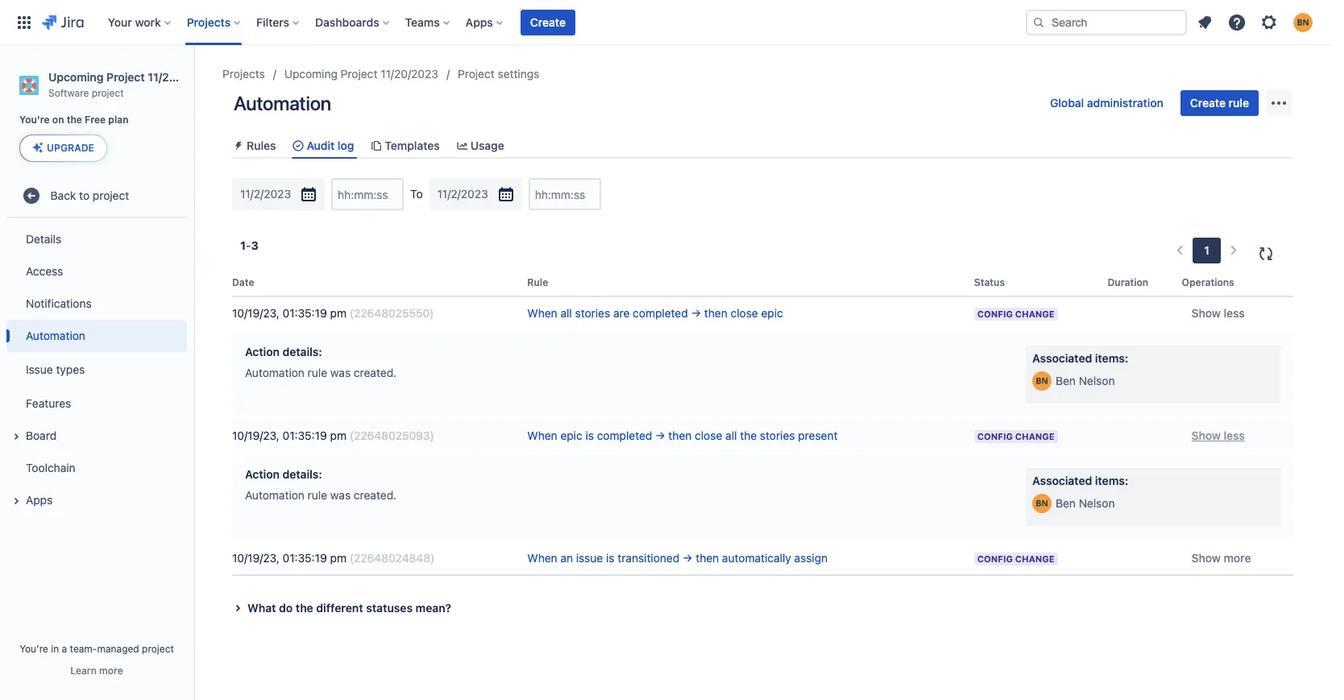 Task type: describe. For each thing, give the bounding box(es) containing it.
plan
[[108, 114, 129, 126]]

(22648025550)
[[350, 306, 434, 320]]

0 horizontal spatial is
[[586, 429, 594, 443]]

rules image
[[232, 139, 245, 152]]

automation inside group
[[26, 329, 85, 342]]

managed
[[97, 643, 139, 655]]

log
[[338, 139, 354, 152]]

toolchain
[[26, 461, 76, 475]]

0 horizontal spatial all
[[561, 306, 572, 320]]

config for when an issue is transitioned → then automatically assign
[[978, 554, 1013, 564]]

create for create rule
[[1190, 96, 1226, 110]]

the for what do the different statuses mean?
[[296, 601, 313, 615]]

global
[[1050, 96, 1084, 110]]

was for ben nelson icon
[[330, 366, 351, 380]]

10/19/23, for 10/19/23, 01:35:19 pm (22648025093)
[[232, 429, 280, 443]]

config for when all stories are completed → then close epic
[[978, 309, 1013, 319]]

expand image
[[228, 599, 247, 618]]

project for upcoming project 11/20/2023 software project
[[106, 70, 145, 84]]

action for ben nelson image
[[245, 468, 280, 481]]

when for when epic is completed → then close all the stories present
[[527, 429, 558, 443]]

settings image
[[1260, 12, 1279, 32]]

teams
[[405, 15, 440, 29]]

upcoming project 11/20/2023 software project
[[48, 70, 208, 99]]

less for when epic is completed → then close all the stories present
[[1224, 429, 1245, 443]]

details: for ben nelson icon
[[283, 345, 322, 359]]

details
[[26, 232, 61, 246]]

details: for ben nelson image
[[283, 468, 322, 481]]

associated items: for ben nelson icon
[[1033, 352, 1129, 365]]

the for you're on the free plan
[[67, 114, 82, 126]]

→ for transitioned
[[683, 552, 693, 565]]

create button
[[521, 9, 576, 35]]

filters button
[[252, 9, 306, 35]]

upgrade
[[47, 142, 94, 154]]

(22648025093)
[[350, 429, 434, 443]]

apps button
[[461, 9, 509, 35]]

project inside upcoming project 11/20/2023 software project
[[92, 87, 124, 99]]

ben nelson image
[[1033, 494, 1052, 514]]

1 horizontal spatial stories
[[760, 429, 795, 443]]

global administration link
[[1041, 90, 1174, 116]]

config change for when epic is completed → then close all the stories present
[[978, 431, 1055, 442]]

1 vertical spatial project
[[93, 188, 129, 202]]

project settings
[[458, 67, 540, 81]]

dashboards
[[315, 15, 379, 29]]

what do the different statuses mean? button
[[228, 599, 1294, 618]]

appswitcher icon image
[[15, 12, 34, 32]]

rule inside button
[[1229, 96, 1249, 110]]

usage
[[471, 139, 504, 152]]

0 vertical spatial completed
[[633, 306, 688, 320]]

audit log image
[[292, 139, 305, 152]]

rule
[[527, 277, 548, 289]]

1 vertical spatial →
[[655, 429, 666, 443]]

issue types
[[26, 363, 85, 376]]

automatically
[[722, 552, 791, 565]]

ben nelson for ben nelson image
[[1056, 497, 1115, 510]]

apps inside button
[[26, 493, 53, 507]]

Search field
[[1026, 9, 1187, 35]]

show less for when epic is completed → then close all the stories present
[[1192, 429, 1245, 443]]

primary element
[[10, 0, 1026, 45]]

board button
[[6, 420, 187, 452]]

rules
[[247, 139, 276, 152]]

when for when an issue is transitioned → then automatically assign
[[527, 552, 558, 565]]

notifications link
[[6, 288, 187, 320]]

config for when epic is completed → then close all the stories present
[[978, 431, 1013, 442]]

refresh log image
[[1257, 244, 1276, 264]]

then for transitioned
[[696, 552, 719, 565]]

when an issue is transitioned → then automatically assign link
[[527, 552, 828, 565]]

what do the different statuses mean?
[[247, 601, 451, 615]]

operations
[[1182, 277, 1235, 289]]

when epic is completed → then close all the stories present
[[527, 429, 838, 443]]

do
[[279, 601, 293, 615]]

-
[[246, 239, 251, 252]]

projects link
[[222, 64, 265, 84]]

01:35:19 for (22648025550)
[[283, 306, 327, 320]]

nelson for ben nelson icon
[[1079, 374, 1115, 388]]

associated items: for ben nelson image
[[1033, 474, 1129, 488]]

notifications
[[26, 296, 92, 310]]

access
[[26, 264, 63, 278]]

your
[[108, 15, 132, 29]]

created. for ben nelson icon
[[354, 366, 397, 380]]

duration
[[1108, 277, 1149, 289]]

apps button
[[6, 485, 187, 517]]

(22648024848)
[[350, 552, 435, 565]]

project for upcoming project 11/20/2023
[[341, 67, 378, 81]]

create rule button
[[1181, 90, 1259, 116]]

apps inside dropdown button
[[466, 15, 493, 29]]

create for create
[[530, 15, 566, 29]]

3
[[251, 239, 258, 252]]

upcoming project 11/20/2023 link
[[284, 64, 439, 84]]

settings
[[498, 67, 540, 81]]

free
[[85, 114, 106, 126]]

pm for (22648025093)
[[330, 429, 347, 443]]

projects for "projects" link
[[222, 67, 265, 81]]

11/20/2023 for upcoming project 11/20/2023 software project
[[148, 70, 208, 84]]

back to project link
[[6, 180, 187, 212]]

projects for projects dropdown button
[[187, 15, 231, 29]]

board
[[26, 429, 57, 442]]

an
[[561, 552, 573, 565]]

templates
[[385, 139, 440, 152]]

mean?
[[416, 601, 451, 615]]

show more button
[[1182, 546, 1261, 572]]

audit log
[[307, 139, 354, 152]]

banner containing your work
[[0, 0, 1332, 45]]

change for when an issue is transitioned → then automatically assign
[[1015, 554, 1055, 564]]

associated for ben nelson icon
[[1033, 352, 1092, 365]]

change for when all stories are completed → then close epic
[[1015, 309, 1055, 319]]

present
[[798, 429, 838, 443]]

10/19/23, 01:35:19 pm (22648025550)
[[232, 306, 434, 320]]

learn more
[[70, 665, 123, 677]]

group containing details
[[6, 219, 187, 522]]

ben for ben nelson image
[[1056, 497, 1076, 510]]

1 horizontal spatial is
[[606, 552, 615, 565]]

back to project
[[50, 188, 129, 202]]

your work
[[108, 15, 161, 29]]

back
[[50, 188, 76, 202]]

learn more button
[[70, 665, 123, 678]]

actions image
[[1270, 94, 1289, 113]]

change for when epic is completed → then close all the stories present
[[1015, 431, 1055, 442]]

status
[[974, 277, 1005, 289]]

config change for when all stories are completed → then close epic
[[978, 309, 1055, 319]]

ben nelson image
[[1033, 372, 1052, 391]]

1 vertical spatial completed
[[597, 429, 652, 443]]

1 horizontal spatial close
[[731, 306, 758, 320]]

audit
[[307, 139, 335, 152]]

features link
[[6, 388, 187, 420]]

details link
[[6, 223, 187, 256]]

issue
[[26, 363, 53, 376]]

issue types link
[[6, 352, 187, 388]]

you're in a team-managed project
[[19, 643, 174, 655]]

on
[[52, 114, 64, 126]]

less for when all stories are completed → then close epic
[[1224, 306, 1245, 320]]

to
[[79, 188, 90, 202]]

ben nelson for ben nelson icon
[[1056, 374, 1115, 388]]

software
[[48, 87, 89, 99]]

10/19/23, for 10/19/23, 01:35:19 pm (22648024848)
[[232, 552, 280, 565]]

sidebar navigation image
[[176, 64, 211, 97]]

0 horizontal spatial close
[[695, 429, 723, 443]]

01:35:19 for (22648024848)
[[283, 552, 327, 565]]

show more
[[1192, 552, 1251, 565]]

usage image
[[456, 139, 469, 152]]

teams button
[[400, 9, 456, 35]]



Task type: vqa. For each thing, say whether or not it's contained in the screenshot.


Task type: locate. For each thing, give the bounding box(es) containing it.
nelson for ben nelson image
[[1079, 497, 1115, 510]]

projects inside dropdown button
[[187, 15, 231, 29]]

you're left on at the left
[[19, 114, 50, 126]]

ben for ben nelson icon
[[1056, 374, 1076, 388]]

config change for when an issue is transitioned → then automatically assign
[[978, 554, 1055, 564]]

1 up 'operations'
[[1205, 244, 1210, 257]]

1 vertical spatial you're
[[19, 643, 48, 655]]

the right do
[[296, 601, 313, 615]]

1 associated from the top
[[1033, 352, 1092, 365]]

1 was from the top
[[330, 366, 351, 380]]

rule for ben nelson image
[[308, 489, 327, 502]]

search image
[[1033, 16, 1045, 29]]

you're
[[19, 114, 50, 126], [19, 643, 48, 655]]

stories
[[575, 306, 610, 320], [760, 429, 795, 443]]

you're for you're in a team-managed project
[[19, 643, 48, 655]]

upcoming for upcoming project 11/20/2023
[[284, 67, 338, 81]]

1 vertical spatial details:
[[283, 468, 322, 481]]

1 change from the top
[[1015, 309, 1055, 319]]

1 items: from the top
[[1095, 352, 1129, 365]]

expand image inside "board" button
[[6, 427, 26, 447]]

projects right the sidebar navigation "icon"
[[222, 67, 265, 81]]

team-
[[70, 643, 97, 655]]

11/20/2023
[[381, 67, 439, 81], [148, 70, 208, 84]]

0 vertical spatial associated
[[1033, 352, 1092, 365]]

0 horizontal spatial stories
[[575, 306, 610, 320]]

was down 10/19/23, 01:35:19 pm (22648025550)
[[330, 366, 351, 380]]

action details: automation rule was created. down 10/19/23, 01:35:19 pm (22648025550)
[[245, 345, 397, 380]]

1 ben nelson from the top
[[1056, 374, 1115, 388]]

2 expand image from the top
[[6, 492, 26, 511]]

1 vertical spatial the
[[740, 429, 757, 443]]

2 action details: automation rule was created. from the top
[[245, 468, 397, 502]]

1 hh:mm:ss field from the left
[[333, 180, 402, 209]]

show less button for when epic is completed → then close all the stories present
[[1182, 423, 1255, 449]]

associated up ben nelson icon
[[1033, 352, 1092, 365]]

the right on at the left
[[67, 114, 82, 126]]

1 vertical spatial show
[[1192, 429, 1221, 443]]

3 10/19/23, from the top
[[232, 552, 280, 565]]

0 vertical spatial show less button
[[1182, 301, 1255, 327]]

when for when all stories are completed → then close epic
[[527, 306, 558, 320]]

completed
[[633, 306, 688, 320], [597, 429, 652, 443]]

1 for 1 - 3
[[240, 239, 246, 252]]

1 you're from the top
[[19, 114, 50, 126]]

11/2/2023
[[240, 187, 291, 201], [437, 187, 488, 201]]

when all stories are completed → then close epic link
[[527, 306, 783, 320]]

2 associated items: from the top
[[1033, 474, 1129, 488]]

1 vertical spatial action details: automation rule was created.
[[245, 468, 397, 502]]

assign
[[794, 552, 828, 565]]

0 vertical spatial action
[[245, 345, 280, 359]]

2 show less button from the top
[[1182, 423, 1255, 449]]

details: down 10/19/23, 01:35:19 pm (22648025550)
[[283, 345, 322, 359]]

1 created. from the top
[[354, 366, 397, 380]]

change down ben nelson icon
[[1015, 431, 1055, 442]]

None text field
[[240, 186, 243, 202], [437, 186, 440, 202], [240, 186, 243, 202], [437, 186, 440, 202]]

2 less from the top
[[1224, 429, 1245, 443]]

associated items: up ben nelson icon
[[1033, 352, 1129, 365]]

then for completed
[[704, 306, 728, 320]]

pm up the different
[[330, 552, 347, 565]]

1 nelson from the top
[[1079, 374, 1115, 388]]

project
[[92, 87, 124, 99], [93, 188, 129, 202], [142, 643, 174, 655]]

1 details: from the top
[[283, 345, 322, 359]]

2 horizontal spatial the
[[740, 429, 757, 443]]

toolchain link
[[6, 452, 187, 485]]

you're for you're on the free plan
[[19, 114, 50, 126]]

2 vertical spatial when
[[527, 552, 558, 565]]

1 vertical spatial ben nelson
[[1056, 497, 1115, 510]]

1
[[240, 239, 246, 252], [1205, 244, 1210, 257]]

0 horizontal spatial hh:mm:ss field
[[333, 180, 402, 209]]

associated up ben nelson image
[[1033, 474, 1092, 488]]

was for ben nelson image
[[330, 489, 351, 502]]

3 01:35:19 from the top
[[283, 552, 327, 565]]

expand image
[[6, 427, 26, 447], [6, 492, 26, 511]]

when
[[527, 306, 558, 320], [527, 429, 558, 443], [527, 552, 558, 565]]

11/2/2023 down rules
[[240, 187, 291, 201]]

1 inside button
[[1205, 244, 1210, 257]]

nelson right ben nelson icon
[[1079, 374, 1115, 388]]

→ for completed
[[691, 306, 701, 320]]

show for when an issue is transitioned → then automatically assign
[[1192, 552, 1221, 565]]

action details: automation rule was created. for ben nelson image
[[245, 468, 397, 502]]

0 vertical spatial less
[[1224, 306, 1245, 320]]

tab list
[[226, 132, 1300, 159]]

1 expand image from the top
[[6, 427, 26, 447]]

2 11/2/2023 from the left
[[437, 187, 488, 201]]

1 vertical spatial all
[[726, 429, 737, 443]]

1 vertical spatial 01:35:19
[[283, 429, 327, 443]]

project up plan
[[106, 70, 145, 84]]

was down 10/19/23, 01:35:19 pm (22648025093)
[[330, 489, 351, 502]]

show less for when all stories are completed → then close epic
[[1192, 306, 1245, 320]]

0 vertical spatial was
[[330, 366, 351, 380]]

global administration
[[1050, 96, 1164, 110]]

0 horizontal spatial project
[[106, 70, 145, 84]]

expand image for board
[[6, 427, 26, 447]]

stories left are
[[575, 306, 610, 320]]

0 vertical spatial config change
[[978, 309, 1055, 319]]

apps right teams popup button
[[466, 15, 493, 29]]

1 horizontal spatial 1
[[1205, 244, 1210, 257]]

ben nelson right ben nelson image
[[1056, 497, 1115, 510]]

is
[[586, 429, 594, 443], [606, 552, 615, 565]]

config change down ben nelson icon
[[978, 431, 1055, 442]]

0 vertical spatial show less
[[1192, 306, 1245, 320]]

11/20/2023 down the work
[[148, 70, 208, 84]]

create up settings
[[530, 15, 566, 29]]

0 vertical spatial show
[[1192, 306, 1221, 320]]

more
[[1224, 552, 1251, 565], [99, 665, 123, 677]]

0 horizontal spatial more
[[99, 665, 123, 677]]

2 ben nelson from the top
[[1056, 497, 1115, 510]]

0 vertical spatial associated items:
[[1033, 352, 1129, 365]]

show for when epic is completed → then close all the stories present
[[1192, 429, 1221, 443]]

1 horizontal spatial 11/2/2023
[[437, 187, 488, 201]]

2 vertical spatial show
[[1192, 552, 1221, 565]]

1 vertical spatial epic
[[561, 429, 583, 443]]

0 horizontal spatial epic
[[561, 429, 583, 443]]

11/20/2023 for upcoming project 11/20/2023
[[381, 67, 439, 81]]

pm left (22648025093)
[[330, 429, 347, 443]]

1 vertical spatial expand image
[[6, 492, 26, 511]]

pagination element
[[1168, 238, 1247, 264]]

action details: automation rule was created. down 10/19/23, 01:35:19 pm (22648025093)
[[245, 468, 397, 502]]

dashboards button
[[310, 9, 396, 35]]

rule
[[1229, 96, 1249, 110], [308, 366, 327, 380], [308, 489, 327, 502]]

create left the actions icon
[[1190, 96, 1226, 110]]

1 vertical spatial change
[[1015, 431, 1055, 442]]

0 horizontal spatial upcoming
[[48, 70, 104, 84]]

nelson right ben nelson image
[[1079, 497, 1115, 510]]

upcoming
[[284, 67, 338, 81], [48, 70, 104, 84]]

1 vertical spatial less
[[1224, 429, 1245, 443]]

expand image down the toolchain
[[6, 492, 26, 511]]

jira image
[[42, 12, 84, 32], [42, 12, 84, 32]]

date
[[232, 277, 254, 289]]

2 ben from the top
[[1056, 497, 1076, 510]]

transitioned
[[618, 552, 680, 565]]

features
[[26, 396, 71, 410]]

2 nelson from the top
[[1079, 497, 1115, 510]]

the
[[67, 114, 82, 126], [740, 429, 757, 443], [296, 601, 313, 615]]

1 vertical spatial is
[[606, 552, 615, 565]]

create rule
[[1190, 96, 1249, 110]]

10/19/23, 01:35:19 pm (22648025093)
[[232, 429, 434, 443]]

1 vertical spatial config
[[978, 431, 1013, 442]]

1 pm from the top
[[330, 306, 347, 320]]

2 you're from the top
[[19, 643, 48, 655]]

3 config from the top
[[978, 554, 1013, 564]]

upcoming inside upcoming project 11/20/2023 software project
[[48, 70, 104, 84]]

0 vertical spatial more
[[1224, 552, 1251, 565]]

issue
[[576, 552, 603, 565]]

to
[[410, 187, 423, 201]]

create inside primary element
[[530, 15, 566, 29]]

1 show less button from the top
[[1182, 301, 1255, 327]]

ben right ben nelson icon
[[1056, 374, 1076, 388]]

items: for ben nelson image
[[1095, 474, 1129, 488]]

2 config from the top
[[978, 431, 1013, 442]]

1 button
[[1193, 238, 1221, 264]]

the left present
[[740, 429, 757, 443]]

config change down status
[[978, 309, 1055, 319]]

apps down the toolchain
[[26, 493, 53, 507]]

administration
[[1087, 96, 1164, 110]]

0 vertical spatial →
[[691, 306, 701, 320]]

11/20/2023 inside upcoming project 11/20/2023 software project
[[148, 70, 208, 84]]

group
[[6, 219, 187, 522]]

2 config change from the top
[[978, 431, 1055, 442]]

upcoming down "filters" dropdown button
[[284, 67, 338, 81]]

help image
[[1228, 12, 1247, 32]]

rule down 10/19/23, 01:35:19 pm (22648025093)
[[308, 489, 327, 502]]

show less button for when all stories are completed → then close epic
[[1182, 301, 1255, 327]]

the inside what do the different statuses mean? dropdown button
[[296, 601, 313, 615]]

0 vertical spatial stories
[[575, 306, 610, 320]]

2 show from the top
[[1192, 429, 1221, 443]]

1 vertical spatial associated
[[1033, 474, 1092, 488]]

1 vertical spatial when
[[527, 429, 558, 443]]

3 change from the top
[[1015, 554, 1055, 564]]

0 vertical spatial project
[[92, 87, 124, 99]]

0 horizontal spatial 11/20/2023
[[148, 70, 208, 84]]

details: down 10/19/23, 01:35:19 pm (22648025093)
[[283, 468, 322, 481]]

different
[[316, 601, 363, 615]]

1 11/2/2023 from the left
[[240, 187, 291, 201]]

upgrade button
[[20, 136, 106, 161]]

upcoming for upcoming project 11/20/2023 software project
[[48, 70, 104, 84]]

when all stories are completed → then close epic
[[527, 306, 783, 320]]

1 horizontal spatial the
[[296, 601, 313, 615]]

0 horizontal spatial 11/2/2023
[[240, 187, 291, 201]]

work
[[135, 15, 161, 29]]

2 change from the top
[[1015, 431, 1055, 442]]

your profile and settings image
[[1294, 12, 1313, 32]]

notifications image
[[1195, 12, 1215, 32]]

01:35:19 for (22648025093)
[[283, 429, 327, 443]]

2 hh:mm:ss field from the left
[[530, 180, 599, 209]]

1 horizontal spatial upcoming
[[284, 67, 338, 81]]

1 action details: automation rule was created. from the top
[[245, 345, 397, 380]]

1 vertical spatial close
[[695, 429, 723, 443]]

2 vertical spatial the
[[296, 601, 313, 615]]

2 details: from the top
[[283, 468, 322, 481]]

0 vertical spatial rule
[[1229, 96, 1249, 110]]

action for ben nelson icon
[[245, 345, 280, 359]]

1 vertical spatial was
[[330, 489, 351, 502]]

associated for ben nelson image
[[1033, 474, 1092, 488]]

2 vertical spatial 10/19/23,
[[232, 552, 280, 565]]

project settings link
[[458, 64, 540, 84]]

expand image up the toolchain
[[6, 427, 26, 447]]

ben right ben nelson image
[[1056, 497, 1076, 510]]

change
[[1015, 309, 1055, 319], [1015, 431, 1055, 442], [1015, 554, 1055, 564]]

show for when all stories are completed → then close epic
[[1192, 306, 1221, 320]]

0 vertical spatial then
[[704, 306, 728, 320]]

upcoming up the "software"
[[48, 70, 104, 84]]

pm for (22648025550)
[[330, 306, 347, 320]]

rule for ben nelson icon
[[308, 366, 327, 380]]

0 vertical spatial projects
[[187, 15, 231, 29]]

0 vertical spatial items:
[[1095, 352, 1129, 365]]

banner
[[0, 0, 1332, 45]]

0 vertical spatial ben nelson
[[1056, 374, 1115, 388]]

1 config change from the top
[[978, 309, 1055, 319]]

1 horizontal spatial apps
[[466, 15, 493, 29]]

types
[[56, 363, 85, 376]]

1 vertical spatial apps
[[26, 493, 53, 507]]

epic
[[761, 306, 783, 320], [561, 429, 583, 443]]

expand image inside apps button
[[6, 492, 26, 511]]

items: for ben nelson icon
[[1095, 352, 1129, 365]]

items:
[[1095, 352, 1129, 365], [1095, 474, 1129, 488]]

close
[[731, 306, 758, 320], [695, 429, 723, 443]]

your work button
[[103, 9, 177, 35]]

created. down (22648025550)
[[354, 366, 397, 380]]

config change down ben nelson image
[[978, 554, 1055, 564]]

2 10/19/23, from the top
[[232, 429, 280, 443]]

1 vertical spatial show less
[[1192, 429, 1245, 443]]

project down dashboards popup button
[[341, 67, 378, 81]]

2 was from the top
[[330, 489, 351, 502]]

project inside upcoming project 11/20/2023 software project
[[106, 70, 145, 84]]

projects button
[[182, 9, 247, 35]]

2 show less from the top
[[1192, 429, 1245, 443]]

1 - 3
[[240, 239, 258, 252]]

2 vertical spatial rule
[[308, 489, 327, 502]]

0 vertical spatial details:
[[283, 345, 322, 359]]

0 vertical spatial change
[[1015, 309, 1055, 319]]

2 horizontal spatial project
[[458, 67, 495, 81]]

10/19/23,
[[232, 306, 280, 320], [232, 429, 280, 443], [232, 552, 280, 565]]

created.
[[354, 366, 397, 380], [354, 489, 397, 502]]

all
[[561, 306, 572, 320], [726, 429, 737, 443]]

3 pm from the top
[[330, 552, 347, 565]]

upcoming project 11/20/2023
[[284, 67, 439, 81]]

0 horizontal spatial 1
[[240, 239, 246, 252]]

2 vertical spatial →
[[683, 552, 693, 565]]

2 associated from the top
[[1033, 474, 1092, 488]]

1 vertical spatial then
[[669, 429, 692, 443]]

pm left (22648025550)
[[330, 306, 347, 320]]

ben nelson right ben nelson icon
[[1056, 374, 1115, 388]]

action details: automation rule was created. for ben nelson icon
[[245, 345, 397, 380]]

2 vertical spatial config change
[[978, 554, 1055, 564]]

0 vertical spatial created.
[[354, 366, 397, 380]]

1 left 3
[[240, 239, 246, 252]]

rule left the actions icon
[[1229, 96, 1249, 110]]

1 horizontal spatial hh:mm:ss field
[[530, 180, 599, 209]]

automation link
[[6, 320, 187, 352]]

0 vertical spatial close
[[731, 306, 758, 320]]

0 vertical spatial the
[[67, 114, 82, 126]]

1 vertical spatial created.
[[354, 489, 397, 502]]

config
[[978, 309, 1013, 319], [978, 431, 1013, 442], [978, 554, 1013, 564]]

2 items: from the top
[[1095, 474, 1129, 488]]

0 horizontal spatial the
[[67, 114, 82, 126]]

a
[[62, 643, 67, 655]]

1 less from the top
[[1224, 306, 1245, 320]]

0 vertical spatial epic
[[761, 306, 783, 320]]

3 config change from the top
[[978, 554, 1055, 564]]

show inside button
[[1192, 552, 1221, 565]]

created. down (22648025093)
[[354, 489, 397, 502]]

project
[[341, 67, 378, 81], [458, 67, 495, 81], [106, 70, 145, 84]]

2 vertical spatial then
[[696, 552, 719, 565]]

filters
[[256, 15, 289, 29]]

change down ben nelson image
[[1015, 554, 1055, 564]]

0 vertical spatial config
[[978, 309, 1013, 319]]

2 created. from the top
[[354, 489, 397, 502]]

created. for ben nelson image
[[354, 489, 397, 502]]

1 associated items: from the top
[[1033, 352, 1129, 365]]

1 config from the top
[[978, 309, 1013, 319]]

11/20/2023 down teams
[[381, 67, 439, 81]]

0 vertical spatial 01:35:19
[[283, 306, 327, 320]]

project right managed
[[142, 643, 174, 655]]

1 vertical spatial create
[[1190, 96, 1226, 110]]

associated items: up ben nelson image
[[1033, 474, 1129, 488]]

project right the to
[[93, 188, 129, 202]]

1 01:35:19 from the top
[[283, 306, 327, 320]]

expand image for apps
[[6, 492, 26, 511]]

projects
[[187, 15, 231, 29], [222, 67, 265, 81]]

associated items:
[[1033, 352, 1129, 365], [1033, 474, 1129, 488]]

2 action from the top
[[245, 468, 280, 481]]

templates image
[[370, 139, 383, 152]]

are
[[613, 306, 630, 320]]

1 vertical spatial items:
[[1095, 474, 1129, 488]]

when an issue is transitioned → then automatically assign
[[527, 552, 828, 565]]

learn
[[70, 665, 97, 677]]

0 vertical spatial apps
[[466, 15, 493, 29]]

config change
[[978, 309, 1055, 319], [978, 431, 1055, 442], [978, 554, 1055, 564]]

2 vertical spatial project
[[142, 643, 174, 655]]

10/19/23, 01:35:19 pm (22648024848)
[[232, 552, 435, 565]]

1 10/19/23, from the top
[[232, 306, 280, 320]]

access link
[[6, 256, 187, 288]]

1 vertical spatial rule
[[308, 366, 327, 380]]

project up plan
[[92, 87, 124, 99]]

1 horizontal spatial create
[[1190, 96, 1226, 110]]

1 horizontal spatial all
[[726, 429, 737, 443]]

statuses
[[366, 601, 413, 615]]

1 vertical spatial more
[[99, 665, 123, 677]]

stories left present
[[760, 429, 795, 443]]

0 vertical spatial when
[[527, 306, 558, 320]]

1 horizontal spatial more
[[1224, 552, 1251, 565]]

3 when from the top
[[527, 552, 558, 565]]

0 vertical spatial pm
[[330, 306, 347, 320]]

2 pm from the top
[[330, 429, 347, 443]]

0 vertical spatial create
[[530, 15, 566, 29]]

3 show from the top
[[1192, 552, 1221, 565]]

1 ben from the top
[[1056, 374, 1076, 388]]

1 when from the top
[[527, 306, 558, 320]]

project left settings
[[458, 67, 495, 81]]

2 when from the top
[[527, 429, 558, 443]]

rule down 10/19/23, 01:35:19 pm (22648025550)
[[308, 366, 327, 380]]

01:35:19
[[283, 306, 327, 320], [283, 429, 327, 443], [283, 552, 327, 565]]

0 vertical spatial ben
[[1056, 374, 1076, 388]]

11/2/2023 right "to" at the left of the page
[[437, 187, 488, 201]]

0 vertical spatial you're
[[19, 114, 50, 126]]

2 vertical spatial pm
[[330, 552, 347, 565]]

tab list containing rules
[[226, 132, 1300, 159]]

you're on the free plan
[[19, 114, 129, 126]]

hh:mm:ss field
[[333, 180, 402, 209], [530, 180, 599, 209]]

10/19/23, for 10/19/23, 01:35:19 pm (22648025550)
[[232, 306, 280, 320]]

pm for (22648024848)
[[330, 552, 347, 565]]

1 for 1
[[1205, 244, 1210, 257]]

1 vertical spatial 10/19/23,
[[232, 429, 280, 443]]

automation
[[234, 92, 331, 114], [26, 329, 85, 342], [245, 366, 305, 380], [245, 489, 305, 502]]

projects right the work
[[187, 15, 231, 29]]

2 01:35:19 from the top
[[283, 429, 327, 443]]

1 action from the top
[[245, 345, 280, 359]]

1 horizontal spatial 11/20/2023
[[381, 67, 439, 81]]

more for show more
[[1224, 552, 1251, 565]]

0 vertical spatial expand image
[[6, 427, 26, 447]]

change up ben nelson icon
[[1015, 309, 1055, 319]]

what
[[247, 601, 276, 615]]

pm
[[330, 306, 347, 320], [330, 429, 347, 443], [330, 552, 347, 565]]

you're left 'in'
[[19, 643, 48, 655]]

1 show less from the top
[[1192, 306, 1245, 320]]

more for learn more
[[99, 665, 123, 677]]

0 horizontal spatial apps
[[26, 493, 53, 507]]

1 show from the top
[[1192, 306, 1221, 320]]

0 vertical spatial all
[[561, 306, 572, 320]]

in
[[51, 643, 59, 655]]

create
[[530, 15, 566, 29], [1190, 96, 1226, 110]]

action
[[245, 345, 280, 359], [245, 468, 280, 481]]



